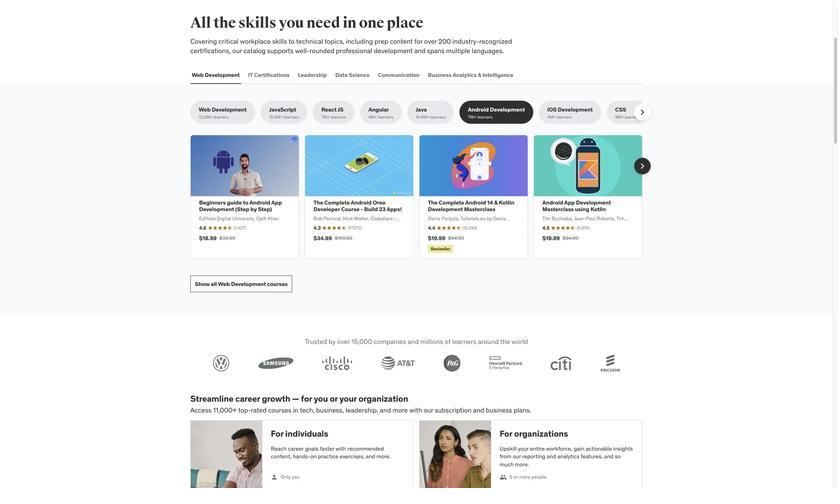 Task type: describe. For each thing, give the bounding box(es) containing it.
or inside streamline career growth — for you or your organization access 11,000+ top-rated courses in tech, business, leadership, and more with our subscription and business plans.
[[330, 394, 338, 405]]

using
[[575, 206, 590, 213]]

leadership
[[298, 71, 327, 78]]

business analytics & intelligence
[[428, 71, 514, 78]]

workforce,
[[546, 446, 573, 453]]

in inside streamline career growth — for you or your organization access 11,000+ top-rated courses in tech, business, leadership, and more with our subscription and business plans.
[[293, 406, 299, 415]]

companies
[[374, 338, 407, 346]]

procter & gamble logo image
[[444, 355, 461, 372]]

& inside business analytics & intelligence button
[[478, 71, 482, 78]]

technical
[[296, 37, 323, 46]]

hands-
[[293, 454, 311, 461]]

over inside covering critical workplace skills to technical topics, including prep content for over 200 industry-recognized certifications, our catalog supports well-rounded professional development and spans multiple languages.
[[424, 37, 437, 46]]

react
[[322, 106, 337, 113]]

apps!
[[387, 206, 402, 213]]

from
[[500, 454, 512, 461]]

development inside beginners guide to android app development (step by step)
[[199, 206, 234, 213]]

top-
[[238, 406, 251, 415]]

next image for topic filters element
[[637, 107, 649, 118]]

learners inside css 9m+ learners
[[625, 115, 641, 120]]

beginners guide to android app development (step by step) link
[[199, 199, 282, 213]]

gain
[[574, 446, 585, 453]]

organization
[[359, 394, 409, 405]]

angular 4m+ learners
[[369, 106, 394, 120]]

step)
[[258, 206, 272, 213]]

att&t logo image
[[381, 357, 415, 371]]

people
[[532, 475, 547, 481]]

features,
[[581, 454, 603, 461]]

0 horizontal spatial over
[[338, 338, 350, 346]]

all the skills you need in one place
[[191, 14, 424, 32]]

the complete android oreo developer course - build 23 apps!
[[314, 199, 402, 213]]

reporting
[[523, 454, 546, 461]]

certifications,
[[191, 46, 231, 55]]

actionable
[[586, 446, 612, 453]]

show
[[195, 281, 210, 288]]

for for for organizations
[[500, 429, 513, 440]]

the for the complete android oreo developer course - build 23 apps!
[[314, 199, 323, 206]]

beginners
[[199, 199, 226, 206]]

covering
[[191, 37, 217, 46]]

reach career goals faster with recommended content, hands-on practice exercises, and more.
[[271, 446, 391, 461]]

build
[[364, 206, 378, 213]]

communication button
[[377, 67, 421, 83]]

development
[[374, 46, 413, 55]]

communication
[[378, 71, 420, 78]]

and down the workforce,
[[547, 454, 557, 461]]

1 vertical spatial by
[[329, 338, 336, 346]]

place
[[387, 14, 424, 32]]

14
[[488, 199, 493, 206]]

for individuals
[[271, 429, 329, 440]]

rounded
[[310, 46, 335, 55]]

skills inside covering critical workplace skills to technical topics, including prep content for over 200 industry-recognized certifications, our catalog supports well-rounded professional development and spans multiple languages.
[[272, 37, 287, 46]]

guide
[[227, 199, 242, 206]]

android inside the complete android oreo developer course - build 23 apps!
[[351, 199, 372, 206]]

science
[[349, 71, 370, 78]]

organizations
[[515, 429, 569, 440]]

one
[[359, 14, 384, 32]]

on
[[311, 454, 317, 461]]

7m+ for android development
[[468, 115, 477, 120]]

to inside beginners guide to android app development (step by step)
[[243, 199, 249, 206]]

individuals
[[286, 429, 329, 440]]

react js 7m+ learners
[[322, 106, 346, 120]]

web for web development
[[192, 71, 204, 78]]

the for the complete android 14 & kotlin development masterclass
[[428, 199, 438, 206]]

need
[[307, 14, 340, 32]]

and left business
[[474, 406, 485, 415]]

for inside streamline career growth — for you or your organization access 11,000+ top-rated courses in tech, business, leadership, and more with our subscription and business plans.
[[301, 394, 312, 405]]

access
[[191, 406, 212, 415]]

content,
[[271, 454, 292, 461]]

the complete android oreo developer course - build 23 apps! link
[[314, 199, 402, 213]]

1 horizontal spatial more
[[520, 475, 531, 481]]

well-
[[295, 46, 310, 55]]

learners inside android development 7m+ learners
[[478, 115, 493, 120]]

volkswagen logo image
[[213, 355, 230, 372]]

development inside button
[[205, 71, 240, 78]]

recommended
[[348, 446, 384, 453]]

streamline
[[191, 394, 234, 405]]

citi logo image
[[551, 357, 573, 371]]

leadership button
[[297, 67, 329, 83]]

android inside "android app development masterclass using kotlin"
[[543, 199, 564, 206]]

14.4m+
[[416, 115, 430, 120]]

learners inside javascript 15.5m+ learners
[[284, 115, 299, 120]]

with inside the reach career goals faster with recommended content, hands-on practice exercises, and more.
[[336, 446, 346, 453]]

0 vertical spatial you
[[279, 14, 304, 32]]

web inside show all web development courses "link"
[[218, 281, 230, 288]]

business
[[428, 71, 452, 78]]

business,
[[316, 406, 344, 415]]

5
[[510, 475, 513, 481]]

javascript 15.5m+ learners
[[269, 106, 299, 120]]

masterclass inside the complete android 14 & kotlin development masterclass
[[464, 206, 496, 213]]

1 vertical spatial or
[[514, 475, 518, 481]]

more inside streamline career growth — for you or your organization access 11,000+ top-rated courses in tech, business, leadership, and more with our subscription and business plans.
[[393, 406, 408, 415]]

topics,
[[325, 37, 345, 46]]

development inside the complete android 14 & kotlin development masterclass
[[428, 206, 463, 213]]

ios development 4m+ learners
[[548, 106, 593, 120]]

development inside android development 7m+ learners
[[490, 106, 525, 113]]

our inside upskill your entire workforce, gain actionable insights from our reporting and analytics features, and so much more.
[[513, 454, 521, 461]]

learners inside java 14.4m+ learners
[[431, 115, 446, 120]]

for inside covering critical workplace skills to technical topics, including prep content for over 200 industry-recognized certifications, our catalog supports well-rounded professional development and spans multiple languages.
[[415, 37, 423, 46]]

business
[[486, 406, 513, 415]]

business analytics & intelligence button
[[427, 67, 515, 83]]

trusted by over 15,000 companies and millions of learners around the world
[[305, 338, 528, 346]]

show all web development courses
[[195, 281, 288, 288]]

oreo
[[373, 199, 386, 206]]

it
[[248, 71, 253, 78]]

developer
[[314, 206, 340, 213]]

web development button
[[191, 67, 241, 83]]

data science button
[[334, 67, 371, 83]]

your inside upskill your entire workforce, gain actionable insights from our reporting and analytics features, and so much more.
[[518, 446, 529, 453]]

and left millions
[[408, 338, 419, 346]]

faster
[[320, 446, 335, 453]]

learners inside angular 4m+ learners
[[378, 115, 394, 120]]

course
[[341, 206, 360, 213]]

all
[[191, 14, 211, 32]]

ericsson logo image
[[601, 355, 621, 372]]

android inside beginners guide to android app development (step by step)
[[250, 199, 270, 206]]

7m+ for react js
[[322, 115, 330, 120]]

15.5m+
[[269, 115, 283, 120]]

complete for -
[[325, 199, 350, 206]]

small image
[[271, 475, 278, 482]]



Task type: locate. For each thing, give the bounding box(es) containing it.
1 7m+ from the left
[[322, 115, 330, 120]]

0 vertical spatial to
[[289, 37, 295, 46]]

tech,
[[300, 406, 315, 415]]

your inside streamline career growth — for you or your organization access 11,000+ top-rated courses in tech, business, leadership, and more with our subscription and business plans.
[[340, 394, 357, 405]]

0 vertical spatial courses
[[267, 281, 288, 288]]

2 for from the left
[[500, 429, 513, 440]]

0 horizontal spatial app
[[272, 199, 282, 206]]

data
[[336, 71, 348, 78]]

and
[[415, 46, 426, 55], [408, 338, 419, 346], [380, 406, 391, 415], [474, 406, 485, 415], [366, 454, 375, 461], [547, 454, 557, 461], [605, 454, 614, 461]]

for up reach
[[271, 429, 284, 440]]

prep
[[375, 37, 389, 46]]

the inside the complete android oreo developer course - build 23 apps!
[[314, 199, 323, 206]]

next image for carousel element
[[637, 161, 649, 172]]

only you
[[281, 475, 300, 481]]

small image
[[500, 475, 507, 482]]

4m+ inside angular 4m+ learners
[[369, 115, 377, 120]]

upskill your entire workforce, gain actionable insights from our reporting and analytics features, and so much more.
[[500, 446, 633, 468]]

for right —
[[301, 394, 312, 405]]

0 vertical spatial over
[[424, 37, 437, 46]]

1 horizontal spatial our
[[424, 406, 434, 415]]

career
[[235, 394, 260, 405], [288, 446, 304, 453]]

web development 12.2m+ learners
[[199, 106, 247, 120]]

1 app from the left
[[272, 199, 282, 206]]

career inside streamline career growth — for you or your organization access 11,000+ top-rated courses in tech, business, leadership, and more with our subscription and business plans.
[[235, 394, 260, 405]]

our
[[232, 46, 242, 55], [424, 406, 434, 415], [513, 454, 521, 461]]

our right "from"
[[513, 454, 521, 461]]

all
[[211, 281, 217, 288]]

for for for individuals
[[271, 429, 284, 440]]

our left subscription on the bottom right of the page
[[424, 406, 434, 415]]

over
[[424, 37, 437, 46], [338, 338, 350, 346]]

0 horizontal spatial masterclass
[[464, 206, 496, 213]]

0 horizontal spatial complete
[[325, 199, 350, 206]]

1 next image from the top
[[637, 107, 649, 118]]

career up "top-" on the bottom left of the page
[[235, 394, 260, 405]]

4m+ down "ios"
[[548, 115, 556, 120]]

and down recommended on the bottom left of the page
[[366, 454, 375, 461]]

kotlin right the using
[[591, 206, 606, 213]]

more. down recommended on the bottom left of the page
[[377, 454, 391, 461]]

15,000
[[352, 338, 373, 346]]

1 for from the left
[[271, 429, 284, 440]]

kotlin for &
[[499, 199, 515, 206]]

1 horizontal spatial more.
[[515, 461, 530, 468]]

0 vertical spatial next image
[[637, 107, 649, 118]]

courses inside streamline career growth — for you or your organization access 11,000+ top-rated courses in tech, business, leadership, and more with our subscription and business plans.
[[268, 406, 292, 415]]

intelligence
[[483, 71, 514, 78]]

so
[[615, 454, 621, 461]]

complete for development
[[439, 199, 465, 206]]

0 vertical spatial the
[[214, 14, 236, 32]]

0 vertical spatial &
[[478, 71, 482, 78]]

including
[[346, 37, 373, 46]]

23
[[379, 206, 386, 213]]

only
[[281, 475, 291, 481]]

12.2m+
[[199, 115, 213, 120]]

0 horizontal spatial your
[[340, 394, 357, 405]]

and left so
[[605, 454, 614, 461]]

android app development masterclass using kotlin link
[[543, 199, 611, 213]]

for
[[271, 429, 284, 440], [500, 429, 513, 440]]

web up 12.2m+
[[199, 106, 211, 113]]

1 vertical spatial skills
[[272, 37, 287, 46]]

the complete android 14 & kotlin development masterclass link
[[428, 199, 515, 213]]

you right only
[[292, 475, 300, 481]]

0 vertical spatial web
[[192, 71, 204, 78]]

1 horizontal spatial 7m+
[[468, 115, 477, 120]]

—
[[292, 394, 299, 405]]

workplace
[[240, 37, 271, 46]]

1 horizontal spatial in
[[343, 14, 357, 32]]

to right the guide
[[243, 199, 249, 206]]

you inside streamline career growth — for you or your organization access 11,000+ top-rated courses in tech, business, leadership, and more with our subscription and business plans.
[[314, 394, 328, 405]]

1 vertical spatial career
[[288, 446, 304, 453]]

web for web development 12.2m+ learners
[[199, 106, 211, 113]]

0 horizontal spatial with
[[336, 446, 346, 453]]

of
[[445, 338, 451, 346]]

java
[[416, 106, 427, 113]]

1 vertical spatial next image
[[637, 161, 649, 172]]

skills up supports
[[272, 37, 287, 46]]

& right 14
[[495, 199, 498, 206]]

9m+
[[616, 115, 624, 120]]

in up the including
[[343, 14, 357, 32]]

0 vertical spatial by
[[251, 206, 257, 213]]

analytics
[[453, 71, 477, 78]]

1 horizontal spatial for
[[500, 429, 513, 440]]

career inside the reach career goals faster with recommended content, hands-on practice exercises, and more.
[[288, 446, 304, 453]]

1 vertical spatial over
[[338, 338, 350, 346]]

& inside the complete android 14 & kotlin development masterclass
[[495, 199, 498, 206]]

1 complete from the left
[[325, 199, 350, 206]]

by right trusted
[[329, 338, 336, 346]]

it certifications
[[248, 71, 290, 78]]

courses
[[267, 281, 288, 288], [268, 406, 292, 415]]

streamline career growth — for you or your organization access 11,000+ top-rated courses in tech, business, leadership, and more with our subscription and business plans.
[[191, 394, 532, 415]]

it certifications button
[[247, 67, 291, 83]]

goals
[[305, 446, 319, 453]]

0 vertical spatial more
[[393, 406, 408, 415]]

7m+ inside the react js 7m+ learners
[[322, 115, 330, 120]]

1 vertical spatial web
[[199, 106, 211, 113]]

app inside beginners guide to android app development (step by step)
[[272, 199, 282, 206]]

in down —
[[293, 406, 299, 415]]

courses inside "link"
[[267, 281, 288, 288]]

insights
[[614, 446, 633, 453]]

or right 5
[[514, 475, 518, 481]]

samsung logo image
[[258, 358, 294, 370]]

more. up 5 or more people
[[515, 461, 530, 468]]

the inside the complete android 14 & kotlin development masterclass
[[428, 199, 438, 206]]

1 horizontal spatial for
[[415, 37, 423, 46]]

learners inside web development 12.2m+ learners
[[214, 115, 229, 120]]

reach
[[271, 446, 287, 453]]

skills up workplace
[[239, 14, 276, 32]]

web inside web development 12.2m+ learners
[[199, 106, 211, 113]]

css 9m+ learners
[[616, 106, 641, 120]]

1 horizontal spatial career
[[288, 446, 304, 453]]

1 vertical spatial courses
[[268, 406, 292, 415]]

with inside streamline career growth — for you or your organization access 11,000+ top-rated courses in tech, business, leadership, and more with our subscription and business plans.
[[410, 406, 422, 415]]

our down critical
[[232, 46, 242, 55]]

javascript
[[269, 106, 296, 113]]

1 horizontal spatial or
[[514, 475, 518, 481]]

1 horizontal spatial to
[[289, 37, 295, 46]]

0 vertical spatial your
[[340, 394, 357, 405]]

app inside "android app development masterclass using kotlin"
[[565, 199, 575, 206]]

you
[[279, 14, 304, 32], [314, 394, 328, 405], [292, 475, 300, 481]]

1 horizontal spatial &
[[495, 199, 498, 206]]

millions
[[421, 338, 444, 346]]

for right content
[[415, 37, 423, 46]]

1 horizontal spatial the
[[428, 199, 438, 206]]

kotlin inside the complete android 14 & kotlin development masterclass
[[499, 199, 515, 206]]

more right 5
[[520, 475, 531, 481]]

2 complete from the left
[[439, 199, 465, 206]]

0 horizontal spatial kotlin
[[499, 199, 515, 206]]

learners inside the react js 7m+ learners
[[331, 115, 346, 120]]

more.
[[377, 454, 391, 461], [515, 461, 530, 468]]

1 horizontal spatial with
[[410, 406, 422, 415]]

0 horizontal spatial to
[[243, 199, 249, 206]]

data science
[[336, 71, 370, 78]]

0 horizontal spatial or
[[330, 394, 338, 405]]

our inside streamline career growth — for you or your organization access 11,000+ top-rated courses in tech, business, leadership, and more with our subscription and business plans.
[[424, 406, 434, 415]]

web down the certifications,
[[192, 71, 204, 78]]

certifications
[[254, 71, 290, 78]]

your up leadership,
[[340, 394, 357, 405]]

java 14.4m+ learners
[[416, 106, 446, 120]]

covering critical workplace skills to technical topics, including prep content for over 200 industry-recognized certifications, our catalog supports well-rounded professional development and spans multiple languages.
[[191, 37, 513, 55]]

career up hands-
[[288, 446, 304, 453]]

2 4m+ from the left
[[548, 115, 556, 120]]

0 horizontal spatial more.
[[377, 454, 391, 461]]

1 horizontal spatial by
[[329, 338, 336, 346]]

you up technical
[[279, 14, 304, 32]]

1 vertical spatial with
[[336, 446, 346, 453]]

show all web development courses link
[[191, 276, 292, 293]]

1 vertical spatial our
[[424, 406, 434, 415]]

practice
[[318, 454, 339, 461]]

0 horizontal spatial the
[[314, 199, 323, 206]]

0 horizontal spatial for
[[301, 394, 312, 405]]

1 vertical spatial the
[[501, 338, 510, 346]]

the complete android 14 & kotlin development masterclass
[[428, 199, 515, 213]]

by inside beginners guide to android app development (step by step)
[[251, 206, 257, 213]]

upskill
[[500, 446, 517, 453]]

more. inside upskill your entire workforce, gain actionable insights from our reporting and analytics features, and so much more.
[[515, 461, 530, 468]]

0 vertical spatial in
[[343, 14, 357, 32]]

1 horizontal spatial kotlin
[[591, 206, 606, 213]]

7m+ inside android development 7m+ learners
[[468, 115, 477, 120]]

1 horizontal spatial the
[[501, 338, 510, 346]]

over up spans
[[424, 37, 437, 46]]

to inside covering critical workplace skills to technical topics, including prep content for over 200 industry-recognized certifications, our catalog supports well-rounded professional development and spans multiple languages.
[[289, 37, 295, 46]]

analytics
[[558, 454, 580, 461]]

spans
[[427, 46, 445, 55]]

growth
[[262, 394, 291, 405]]

js
[[338, 106, 344, 113]]

industry-
[[453, 37, 480, 46]]

our inside covering critical workplace skills to technical topics, including prep content for over 200 industry-recognized certifications, our catalog supports well-rounded professional development and spans multiple languages.
[[232, 46, 242, 55]]

0 vertical spatial more.
[[377, 454, 391, 461]]

1 vertical spatial to
[[243, 199, 249, 206]]

1 horizontal spatial app
[[565, 199, 575, 206]]

2 vertical spatial you
[[292, 475, 300, 481]]

kotlin right 14
[[499, 199, 515, 206]]

5 or more people
[[510, 475, 547, 481]]

web development
[[192, 71, 240, 78]]

by left step) on the top left of page
[[251, 206, 257, 213]]

masterclass inside "android app development masterclass using kotlin"
[[543, 206, 574, 213]]

development
[[205, 71, 240, 78], [212, 106, 247, 113], [490, 106, 525, 113], [558, 106, 593, 113], [577, 199, 611, 206], [199, 206, 234, 213], [428, 206, 463, 213], [231, 281, 266, 288]]

0 horizontal spatial 7m+
[[322, 115, 330, 120]]

career for streamline
[[235, 394, 260, 405]]

kotlin inside "android app development masterclass using kotlin"
[[591, 206, 606, 213]]

catalog
[[244, 46, 266, 55]]

professional
[[336, 46, 373, 55]]

1 vertical spatial in
[[293, 406, 299, 415]]

cisco logo image
[[322, 357, 353, 371]]

1 masterclass from the left
[[464, 206, 496, 213]]

4m+
[[369, 115, 377, 120], [548, 115, 556, 120]]

development inside ios development 4m+ learners
[[558, 106, 593, 113]]

1 horizontal spatial 4m+
[[548, 115, 556, 120]]

over left 15,000 on the bottom left of page
[[338, 338, 350, 346]]

1 horizontal spatial over
[[424, 37, 437, 46]]

and down "organization"
[[380, 406, 391, 415]]

plans.
[[514, 406, 532, 415]]

learners
[[214, 115, 229, 120], [284, 115, 299, 120], [331, 115, 346, 120], [378, 115, 394, 120], [431, 115, 446, 120], [478, 115, 493, 120], [557, 115, 573, 120], [625, 115, 641, 120], [453, 338, 477, 346]]

next image
[[637, 107, 649, 118], [637, 161, 649, 172]]

your up reporting
[[518, 446, 529, 453]]

& right analytics
[[478, 71, 482, 78]]

4m+ down angular
[[369, 115, 377, 120]]

supports
[[267, 46, 294, 55]]

1 4m+ from the left
[[369, 115, 377, 120]]

1 vertical spatial &
[[495, 199, 498, 206]]

0 horizontal spatial in
[[293, 406, 299, 415]]

android inside android development 7m+ learners
[[468, 106, 489, 113]]

your
[[340, 394, 357, 405], [518, 446, 529, 453]]

2 7m+ from the left
[[468, 115, 477, 120]]

complete inside the complete android 14 & kotlin development masterclass
[[439, 199, 465, 206]]

0 vertical spatial for
[[415, 37, 423, 46]]

0 vertical spatial skills
[[239, 14, 276, 32]]

web inside web development button
[[192, 71, 204, 78]]

1 vertical spatial your
[[518, 446, 529, 453]]

2 vertical spatial web
[[218, 281, 230, 288]]

learners inside ios development 4m+ learners
[[557, 115, 573, 120]]

languages.
[[472, 46, 504, 55]]

or up business,
[[330, 394, 338, 405]]

development inside web development 12.2m+ learners
[[212, 106, 247, 113]]

you up business,
[[314, 394, 328, 405]]

the
[[314, 199, 323, 206], [428, 199, 438, 206]]

and inside covering critical workplace skills to technical topics, including prep content for over 200 industry-recognized certifications, our catalog supports well-rounded professional development and spans multiple languages.
[[415, 46, 426, 55]]

subscription
[[435, 406, 472, 415]]

to
[[289, 37, 295, 46], [243, 199, 249, 206]]

0 vertical spatial or
[[330, 394, 338, 405]]

app right (step
[[272, 199, 282, 206]]

more down "organization"
[[393, 406, 408, 415]]

0 horizontal spatial 4m+
[[369, 115, 377, 120]]

0 vertical spatial with
[[410, 406, 422, 415]]

hewlett packard enterprise logo image
[[489, 357, 522, 371]]

to up supports
[[289, 37, 295, 46]]

4m+ inside ios development 4m+ learners
[[548, 115, 556, 120]]

beginners guide to android app development (step by step)
[[199, 199, 282, 213]]

complete inside the complete android oreo developer course - build 23 apps!
[[325, 199, 350, 206]]

or
[[330, 394, 338, 405], [514, 475, 518, 481]]

1 horizontal spatial complete
[[439, 199, 465, 206]]

development inside "android app development masterclass using kotlin"
[[577, 199, 611, 206]]

0 vertical spatial career
[[235, 394, 260, 405]]

1 the from the left
[[314, 199, 323, 206]]

1 horizontal spatial your
[[518, 446, 529, 453]]

complete
[[325, 199, 350, 206], [439, 199, 465, 206]]

android development 7m+ learners
[[468, 106, 525, 120]]

topic filters element
[[191, 101, 651, 124]]

2 horizontal spatial our
[[513, 454, 521, 461]]

the left the world
[[501, 338, 510, 346]]

android inside the complete android 14 & kotlin development masterclass
[[466, 199, 486, 206]]

for up upskill
[[500, 429, 513, 440]]

development inside "link"
[[231, 281, 266, 288]]

app
[[272, 199, 282, 206], [565, 199, 575, 206]]

1 horizontal spatial masterclass
[[543, 206, 574, 213]]

0 horizontal spatial our
[[232, 46, 242, 55]]

next image inside carousel element
[[637, 161, 649, 172]]

world
[[512, 338, 528, 346]]

0 horizontal spatial career
[[235, 394, 260, 405]]

and left spans
[[415, 46, 426, 55]]

web right "all"
[[218, 281, 230, 288]]

much
[[500, 461, 514, 468]]

2 next image from the top
[[637, 161, 649, 172]]

and inside the reach career goals faster with recommended content, hands-on practice exercises, and more.
[[366, 454, 375, 461]]

1 vertical spatial more.
[[515, 461, 530, 468]]

app left the using
[[565, 199, 575, 206]]

carousel element
[[191, 135, 651, 259]]

0 horizontal spatial by
[[251, 206, 257, 213]]

0 horizontal spatial the
[[214, 14, 236, 32]]

0 vertical spatial our
[[232, 46, 242, 55]]

1 vertical spatial for
[[301, 394, 312, 405]]

2 vertical spatial our
[[513, 454, 521, 461]]

2 app from the left
[[565, 199, 575, 206]]

0 horizontal spatial &
[[478, 71, 482, 78]]

career for reach
[[288, 446, 304, 453]]

2 masterclass from the left
[[543, 206, 574, 213]]

more. inside the reach career goals faster with recommended content, hands-on practice exercises, and more.
[[377, 454, 391, 461]]

kotlin for using
[[591, 206, 606, 213]]

2 the from the left
[[428, 199, 438, 206]]

-
[[361, 206, 363, 213]]

0 horizontal spatial more
[[393, 406, 408, 415]]

next image inside topic filters element
[[637, 107, 649, 118]]

0 horizontal spatial for
[[271, 429, 284, 440]]

leadership,
[[346, 406, 379, 415]]

content
[[390, 37, 413, 46]]

1 vertical spatial more
[[520, 475, 531, 481]]

the up critical
[[214, 14, 236, 32]]

1 vertical spatial you
[[314, 394, 328, 405]]



Task type: vqa. For each thing, say whether or not it's contained in the screenshot.


